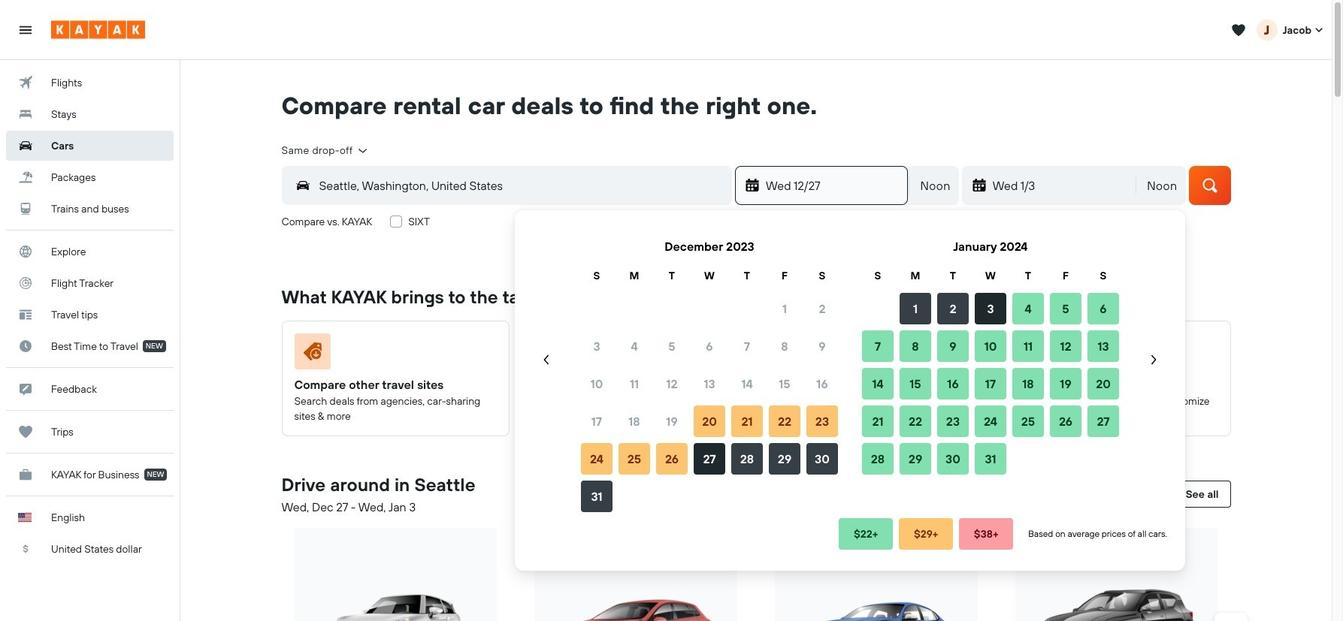 Task type: describe. For each thing, give the bounding box(es) containing it.
End time input field
[[1139, 167, 1187, 206]]

united states (english) image
[[18, 514, 32, 523]]

Car drop-off location Same drop-off field
[[282, 144, 369, 158]]

item 2 of 8 group
[[516, 522, 757, 622]]

item 1 of 8 group
[[276, 522, 516, 622]]

next month image
[[1147, 353, 1162, 368]]

Pick-up location text field
[[310, 175, 732, 196]]

previous month image
[[539, 353, 554, 368]]

4 figure from the left
[[1016, 334, 1213, 376]]

1 figure from the left
[[294, 334, 491, 376]]



Task type: locate. For each thing, give the bounding box(es) containing it.
2 grid from the left
[[860, 229, 1123, 516]]

0 horizontal spatial grid
[[578, 229, 842, 516]]

item 3 of 8 group
[[757, 522, 997, 622]]

row
[[578, 268, 842, 284], [860, 268, 1123, 284], [578, 290, 842, 328], [860, 290, 1123, 328], [578, 328, 842, 365], [860, 328, 1123, 365], [578, 365, 842, 403], [860, 365, 1123, 403], [578, 403, 842, 441], [860, 403, 1123, 441], [578, 441, 842, 478], [860, 441, 1123, 478], [578, 478, 842, 516]]

start date calendar input element
[[533, 229, 1168, 516]]

2 figure from the left
[[535, 334, 732, 376]]

1 grid from the left
[[578, 229, 842, 516]]

1 horizontal spatial grid
[[860, 229, 1123, 516]]

Start time input field
[[912, 167, 960, 206]]

3 figure from the left
[[775, 334, 972, 376]]

grid
[[578, 229, 842, 516], [860, 229, 1123, 516]]

navigation menu image
[[18, 22, 33, 37]]

item 4 of 8 group
[[997, 522, 1237, 622]]

figure
[[294, 334, 491, 376], [535, 334, 732, 376], [775, 334, 972, 376], [1016, 334, 1213, 376]]



Task type: vqa. For each thing, say whether or not it's contained in the screenshot.
Car drop-off location Same drop-off field
yes



